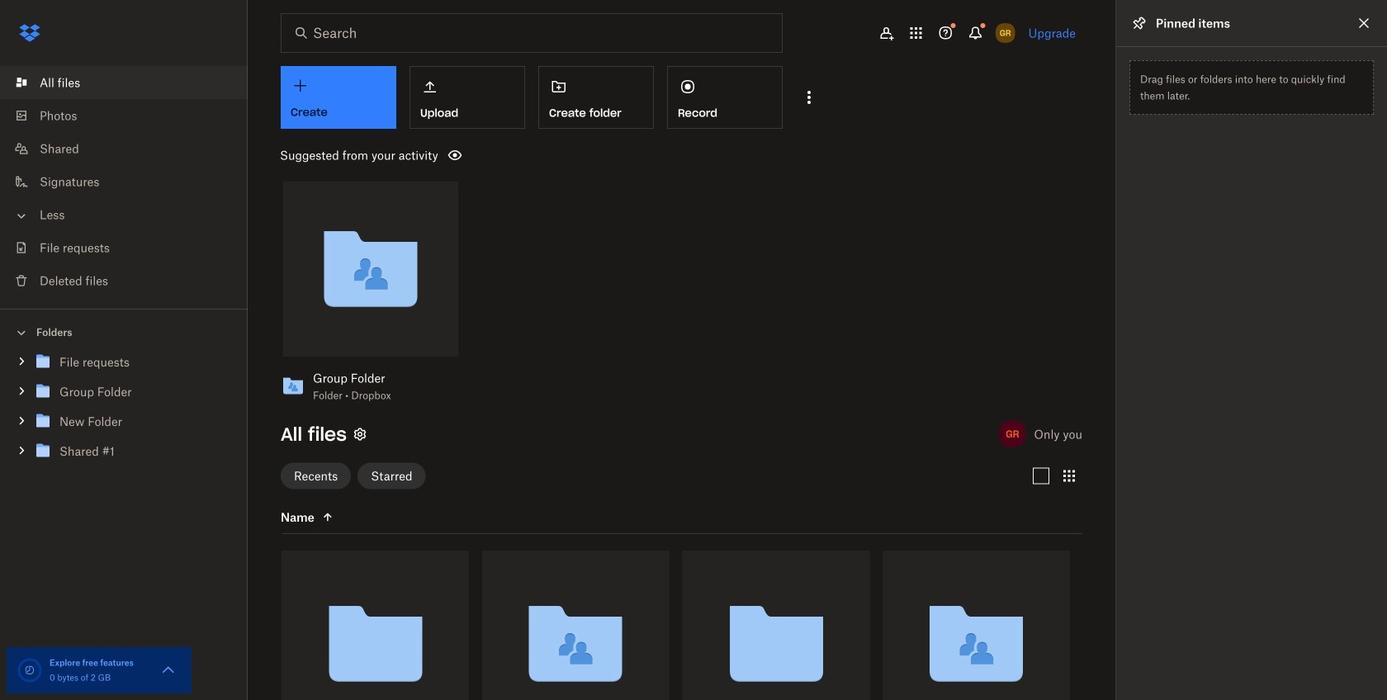 Task type: describe. For each thing, give the bounding box(es) containing it.
Search in folder "Dropbox" text field
[[313, 23, 748, 43]]

close right sidebar image
[[1354, 13, 1374, 33]]

folder settings image
[[350, 424, 370, 444]]

folder, file requests row
[[282, 551, 469, 700]]

dropbox image
[[13, 17, 46, 50]]



Task type: vqa. For each thing, say whether or not it's contained in the screenshot.
Only you within the Name 07-Green_Blue_DM-4k.png, Modified 12/5/2023 2:19 pm, element
no



Task type: locate. For each thing, give the bounding box(es) containing it.
less image
[[13, 208, 30, 224]]

group
[[0, 344, 248, 479]]

list item
[[0, 66, 248, 99]]

shared folder, group folder row
[[482, 551, 669, 700]]

list
[[0, 56, 248, 309]]

folder, new folder row
[[683, 551, 870, 700]]

quota usage image
[[17, 657, 43, 684]]

quota usage progress bar
[[17, 657, 43, 684]]

shared folder, shared #1 row
[[883, 551, 1070, 700]]



